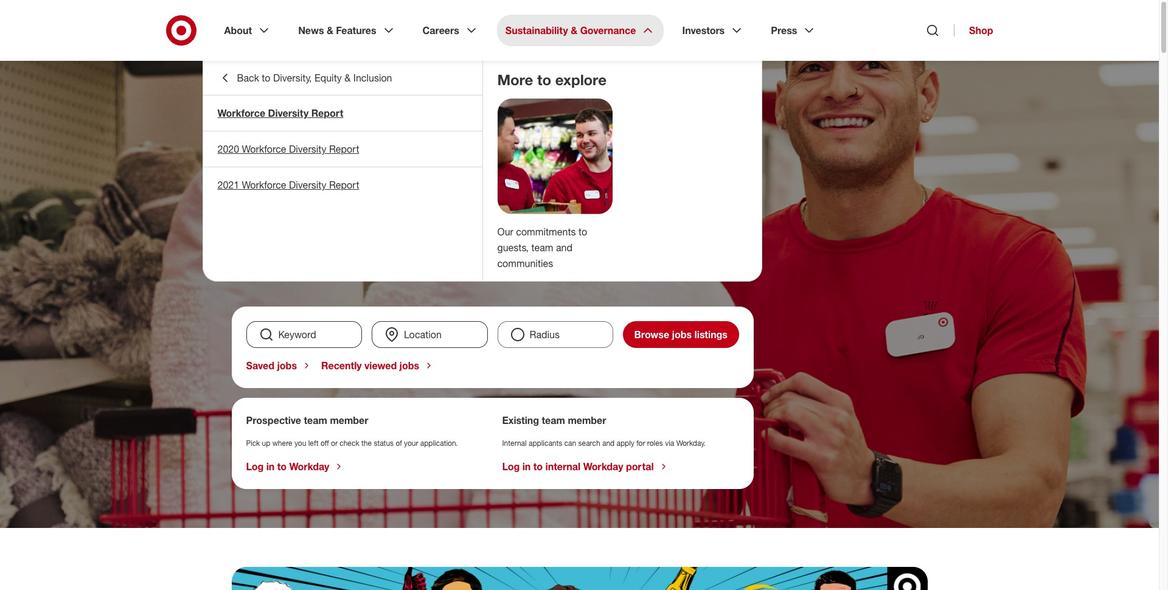 Task type: describe. For each thing, give the bounding box(es) containing it.
listings
[[695, 329, 728, 341]]

diversity for 2021
[[289, 179, 326, 191]]

you for work
[[231, 173, 315, 233]]

saved jobs link
[[246, 360, 311, 372]]

our commitments to guests, team and communities link
[[497, 226, 587, 269]]

2021 workforce diversity report
[[217, 179, 359, 191]]

in for workday
[[266, 461, 275, 473]]

log in to internal workday portal
[[502, 461, 654, 473]]

workforce for 2020
[[242, 143, 286, 155]]

0 vertical spatial workforce
[[217, 107, 265, 119]]

Browse jobs listings search field
[[241, 321, 744, 348]]

existing
[[502, 414, 539, 426]]

report for 2020 workforce diversity report
[[329, 143, 359, 155]]

recently
[[321, 360, 362, 372]]

about
[[224, 24, 252, 37]]

1 workday from the left
[[289, 461, 329, 473]]

prospective
[[246, 414, 301, 426]]

team for existing team member
[[542, 414, 565, 426]]

2020 workforce diversity report link
[[203, 131, 482, 167]]

to for workday
[[277, 461, 287, 473]]

member for existing team member
[[568, 414, 606, 426]]

your
[[404, 439, 418, 448]]

1 horizontal spatial and
[[602, 439, 615, 448]]

saved
[[246, 360, 274, 372]]

browse jobs listings
[[634, 329, 728, 341]]

news & features
[[298, 24, 376, 37]]

internal applicants can search and apply for roles via workday.
[[502, 439, 706, 448]]

sustainability
[[505, 24, 568, 37]]

1 horizontal spatial jobs
[[399, 360, 419, 372]]

somewhere
[[364, 120, 634, 179]]

log in to internal workday portal link
[[502, 461, 668, 473]]

2021
[[217, 179, 239, 191]]

jobs for saved
[[277, 360, 297, 372]]

viewed
[[364, 360, 397, 372]]

communities
[[497, 257, 553, 269]]

team for prospective team member
[[304, 414, 327, 426]]

to for internal
[[533, 461, 543, 473]]

log in to workday
[[246, 461, 329, 473]]

workforce diversity report link
[[203, 96, 482, 131]]

off
[[321, 439, 329, 448]]

explore
[[555, 71, 607, 89]]

careers for careers
[[423, 24, 459, 37]]

2021 workforce diversity report link
[[203, 167, 482, 203]]

investors link
[[674, 15, 753, 46]]

up
[[262, 439, 270, 448]]

news
[[298, 24, 324, 37]]

job search group
[[241, 321, 744, 348]]

shop
[[969, 24, 993, 37]]

back
[[237, 72, 259, 84]]

our commitments to guests, team and communities
[[497, 226, 587, 269]]

via
[[665, 439, 674, 448]]

check
[[340, 439, 359, 448]]

internal
[[545, 461, 581, 473]]

2020
[[217, 143, 239, 155]]

log for log in to internal workday portal
[[502, 461, 520, 473]]

where
[[272, 439, 292, 448]]

browse jobs listings button
[[623, 321, 739, 348]]

to right more
[[537, 71, 551, 89]]

pick up where you left off or check the status of your application.
[[246, 439, 458, 448]]

prospective team member
[[246, 414, 368, 426]]

features
[[336, 24, 376, 37]]

back to diversity, equity & inclusion
[[237, 72, 392, 84]]

more to explore
[[497, 71, 607, 89]]

& for sustainability
[[571, 24, 577, 37]]

back to diversity, equity & inclusion button
[[203, 61, 482, 95]]

careers link
[[414, 15, 487, 46]]

investors
[[682, 24, 725, 37]]

portal
[[626, 461, 654, 473]]



Task type: locate. For each thing, give the bounding box(es) containing it.
sustainability & governance
[[505, 24, 636, 37]]

applicants
[[529, 439, 562, 448]]

diversity for 2020
[[289, 143, 326, 155]]

0 horizontal spatial careers
[[231, 100, 286, 118]]

2 workday from the left
[[583, 461, 623, 473]]

to right back
[[262, 72, 270, 84]]

2 log from the left
[[502, 461, 520, 473]]

workday down left
[[289, 461, 329, 473]]

2020 workforce diversity report
[[217, 143, 359, 155]]

careers inside the careers work somewhere you love.
[[231, 100, 286, 118]]

log
[[246, 461, 264, 473], [502, 461, 520, 473]]

log in to workday link
[[246, 461, 344, 473]]

status
[[374, 439, 394, 448]]

sustainability & governance link
[[497, 15, 664, 46]]

for
[[636, 439, 645, 448]]

report down the 2020 workforce diversity report link
[[329, 179, 359, 191]]

in down internal
[[522, 461, 531, 473]]

site navigation element
[[0, 0, 1168, 590]]

two target team members smiling in the grocery department image
[[497, 99, 612, 214]]

report inside 2021 workforce diversity report link
[[329, 179, 359, 191]]

careers work somewhere you love.
[[231, 100, 634, 233]]

0 vertical spatial careers
[[423, 24, 459, 37]]

1 vertical spatial and
[[602, 439, 615, 448]]

log for log in to workday
[[246, 461, 264, 473]]

jobs left listings
[[672, 329, 692, 341]]

2 horizontal spatial &
[[571, 24, 577, 37]]

0 horizontal spatial jobs
[[277, 360, 297, 372]]

more
[[497, 71, 533, 89]]

workforce
[[217, 107, 265, 119], [242, 143, 286, 155], [242, 179, 286, 191]]

you
[[231, 173, 315, 233], [294, 439, 306, 448]]

news & features link
[[290, 15, 404, 46]]

workforce down back
[[217, 107, 265, 119]]

internal
[[502, 439, 527, 448]]

1 vertical spatial careers
[[231, 100, 286, 118]]

diversity up 2021 workforce diversity report
[[289, 143, 326, 155]]

you for up
[[294, 439, 306, 448]]

and inside our commitments to guests, team and communities
[[556, 241, 572, 254]]

you down 2020 workforce diversity report
[[231, 173, 315, 233]]

team up left
[[304, 414, 327, 426]]

in for internal
[[522, 461, 531, 473]]

0 vertical spatial diversity
[[268, 107, 309, 119]]

pick
[[246, 439, 260, 448]]

to
[[537, 71, 551, 89], [262, 72, 270, 84], [579, 226, 587, 238], [277, 461, 287, 473], [533, 461, 543, 473]]

governance
[[580, 24, 636, 37]]

workforce right 2020
[[242, 143, 286, 155]]

report
[[311, 107, 343, 119], [329, 143, 359, 155], [329, 179, 359, 191]]

None text field
[[372, 321, 488, 348]]

1 vertical spatial report
[[329, 143, 359, 155]]

team
[[531, 241, 553, 254], [304, 414, 327, 426], [542, 414, 565, 426]]

1 horizontal spatial workday
[[583, 461, 623, 473]]

& for news
[[327, 24, 333, 37]]

can
[[564, 439, 576, 448]]

commitments
[[516, 226, 576, 238]]

application.
[[420, 439, 458, 448]]

1 log from the left
[[246, 461, 264, 473]]

&
[[327, 24, 333, 37], [571, 24, 577, 37], [345, 72, 351, 84]]

inclusion
[[353, 72, 392, 84]]

1 horizontal spatial log
[[502, 461, 520, 473]]

0 horizontal spatial member
[[330, 414, 368, 426]]

report inside workforce diversity report link
[[311, 107, 343, 119]]

apply
[[617, 439, 634, 448]]

jobs right viewed
[[399, 360, 419, 372]]

0 vertical spatial you
[[231, 173, 315, 233]]

you left left
[[294, 439, 306, 448]]

love.
[[328, 173, 433, 233]]

recently viewed jobs
[[321, 360, 419, 372]]

jobs inside browse jobs listings button
[[672, 329, 692, 341]]

1 vertical spatial you
[[294, 439, 306, 448]]

report inside the 2020 workforce diversity report link
[[329, 143, 359, 155]]

2 vertical spatial report
[[329, 179, 359, 191]]

0 horizontal spatial &
[[327, 24, 333, 37]]

and
[[556, 241, 572, 254], [602, 439, 615, 448]]

0 horizontal spatial log
[[246, 461, 264, 473]]

careers for careers work somewhere you love.
[[231, 100, 286, 118]]

in down the up
[[266, 461, 275, 473]]

0 horizontal spatial and
[[556, 241, 572, 254]]

about link
[[216, 15, 280, 46]]

0 vertical spatial and
[[556, 241, 572, 254]]

diversity down diversity,
[[268, 107, 309, 119]]

and down commitments at the left top of the page
[[556, 241, 572, 254]]

workforce right 2021
[[242, 179, 286, 191]]

recently viewed jobs link
[[321, 360, 434, 372]]

to inside button
[[262, 72, 270, 84]]

or
[[331, 439, 338, 448]]

None text field
[[246, 321, 362, 348]]

2 vertical spatial workforce
[[242, 179, 286, 191]]

workforce for 2021
[[242, 179, 286, 191]]

report down workforce diversity report link
[[329, 143, 359, 155]]

& right news
[[327, 24, 333, 37]]

saved jobs
[[246, 360, 297, 372]]

2 horizontal spatial jobs
[[672, 329, 692, 341]]

team up applicants
[[542, 414, 565, 426]]

in
[[266, 461, 275, 473], [522, 461, 531, 473]]

member up "search"
[[568, 414, 606, 426]]

jobs for browse
[[672, 329, 692, 341]]

equity
[[314, 72, 342, 84]]

left
[[308, 439, 319, 448]]

careers inside site navigation element
[[423, 24, 459, 37]]

roles
[[647, 439, 663, 448]]

1 horizontal spatial careers
[[423, 24, 459, 37]]

member for prospective team member
[[330, 414, 368, 426]]

workforce diversity report
[[217, 107, 343, 119]]

2 member from the left
[[568, 414, 606, 426]]

you inside the careers work somewhere you love.
[[231, 173, 315, 233]]

existing team member
[[502, 414, 606, 426]]

press
[[771, 24, 797, 37]]

guests,
[[497, 241, 529, 254]]

search
[[578, 439, 600, 448]]

workday
[[289, 461, 329, 473], [583, 461, 623, 473]]

1 member from the left
[[330, 414, 368, 426]]

member
[[330, 414, 368, 426], [568, 414, 606, 426]]

to right commitments at the left top of the page
[[579, 226, 587, 238]]

the
[[361, 439, 372, 448]]

to for guests,
[[579, 226, 587, 238]]

report for 2021 workforce diversity report
[[329, 179, 359, 191]]

jobs
[[672, 329, 692, 341], [277, 360, 297, 372], [399, 360, 419, 372]]

team down commitments at the left top of the page
[[531, 241, 553, 254]]

team inside our commitments to guests, team and communities
[[531, 241, 553, 254]]

diversity down 2020 workforce diversity report
[[289, 179, 326, 191]]

0 horizontal spatial workday
[[289, 461, 329, 473]]

2 vertical spatial diversity
[[289, 179, 326, 191]]

to down where
[[277, 461, 287, 473]]

browse
[[634, 329, 669, 341]]

1 horizontal spatial in
[[522, 461, 531, 473]]

jobs right saved
[[277, 360, 297, 372]]

of
[[396, 439, 402, 448]]

diversity
[[268, 107, 309, 119], [289, 143, 326, 155], [289, 179, 326, 191]]

0 vertical spatial report
[[311, 107, 343, 119]]

member up check
[[330, 414, 368, 426]]

log down internal
[[502, 461, 520, 473]]

report down "equity" on the top left of the page
[[311, 107, 343, 119]]

& inside button
[[345, 72, 351, 84]]

work
[[231, 120, 351, 179]]

& left governance
[[571, 24, 577, 37]]

careers
[[423, 24, 459, 37], [231, 100, 286, 118]]

and left apply
[[602, 439, 615, 448]]

shop link
[[954, 24, 993, 37]]

1 horizontal spatial &
[[345, 72, 351, 84]]

& right "equity" on the top left of the page
[[345, 72, 351, 84]]

1 vertical spatial diversity
[[289, 143, 326, 155]]

to down applicants
[[533, 461, 543, 473]]

1 vertical spatial workforce
[[242, 143, 286, 155]]

1 horizontal spatial member
[[568, 414, 606, 426]]

0 horizontal spatial in
[[266, 461, 275, 473]]

our
[[497, 226, 513, 238]]

workday.
[[676, 439, 706, 448]]

1 in from the left
[[266, 461, 275, 473]]

to inside our commitments to guests, team and communities
[[579, 226, 587, 238]]

2 in from the left
[[522, 461, 531, 473]]

log down pick
[[246, 461, 264, 473]]

diversity,
[[273, 72, 312, 84]]

press link
[[762, 15, 825, 46]]

workday down internal applicants can search and apply for roles via workday.
[[583, 461, 623, 473]]



Task type: vqa. For each thing, say whether or not it's contained in the screenshot.
the understanding to the left
no



